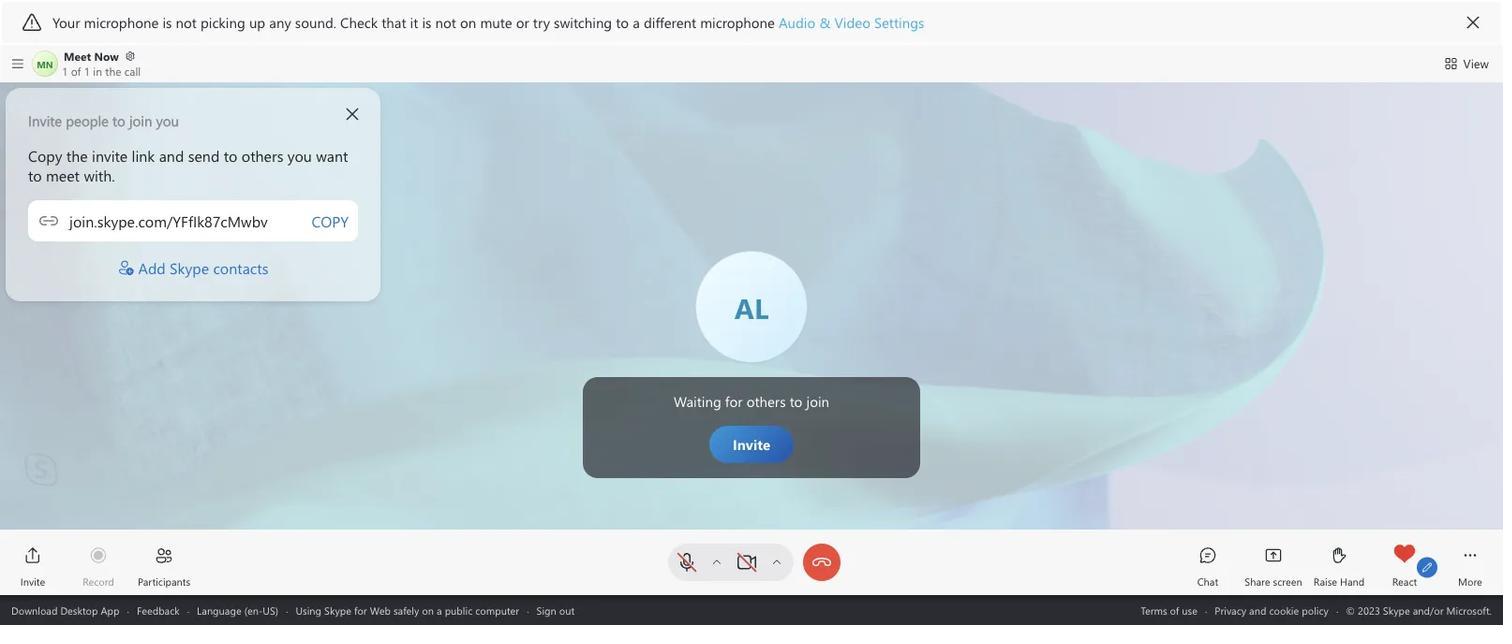 Task type: vqa. For each thing, say whether or not it's contained in the screenshot.
At the gym button
no



Task type: locate. For each thing, give the bounding box(es) containing it.
(en-
[[244, 604, 263, 618]]

skype
[[324, 604, 351, 618]]

download desktop app link
[[11, 604, 119, 618]]

privacy and cookie policy link
[[1215, 604, 1329, 618]]

privacy
[[1215, 604, 1246, 618]]

language
[[197, 604, 241, 618]]

of
[[1170, 604, 1179, 618]]

terms of use link
[[1141, 604, 1198, 618]]

using skype for web safely on a public computer
[[296, 604, 519, 618]]

and
[[1249, 604, 1266, 618]]

public
[[445, 604, 473, 618]]

use
[[1182, 604, 1198, 618]]

terms of use
[[1141, 604, 1198, 618]]

out
[[559, 604, 575, 618]]

feedback link
[[137, 604, 180, 618]]

us)
[[263, 604, 278, 618]]

a
[[437, 604, 442, 618]]

using skype for web safely on a public computer link
[[296, 604, 519, 618]]

download desktop app
[[11, 604, 119, 618]]

sign
[[537, 604, 556, 618]]

cookie
[[1269, 604, 1299, 618]]

privacy and cookie policy
[[1215, 604, 1329, 618]]

sign out
[[537, 604, 575, 618]]



Task type: describe. For each thing, give the bounding box(es) containing it.
app
[[101, 604, 119, 618]]

feedback
[[137, 604, 180, 618]]

language (en-us)
[[197, 604, 278, 618]]

safely
[[393, 604, 419, 618]]

language (en-us) link
[[197, 604, 278, 618]]

sign out link
[[537, 604, 575, 618]]

terms
[[1141, 604, 1167, 618]]

using
[[296, 604, 321, 618]]

desktop
[[60, 604, 98, 618]]

for
[[354, 604, 367, 618]]

on
[[422, 604, 434, 618]]

computer
[[475, 604, 519, 618]]

web
[[370, 604, 391, 618]]

policy
[[1302, 604, 1329, 618]]

download
[[11, 604, 58, 618]]



